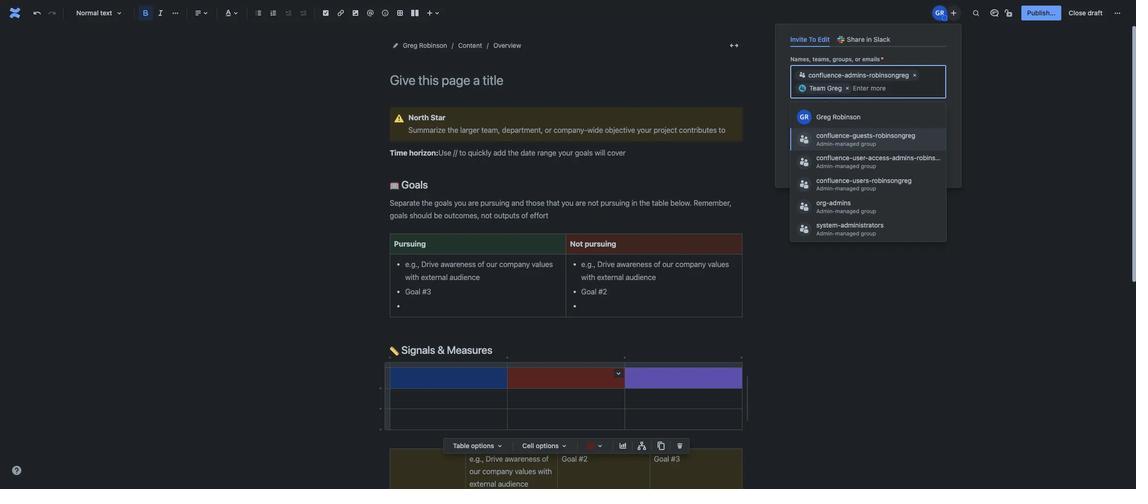 Task type: describe. For each thing, give the bounding box(es) containing it.
system-administrators admin-managed group
[[817, 221, 884, 237]]

redo ⌘⇧z image
[[46, 7, 58, 19]]

edit
[[818, 35, 830, 43]]

not pursuing
[[571, 239, 617, 248]]

names,
[[791, 56, 812, 63]]

admin- inside confluence-guests-robinsongreg admin-managed group
[[817, 140, 836, 147]]

numbered list ⌘⇧7 image
[[268, 7, 279, 19]]

no restrictions image
[[1005, 7, 1016, 19]]

expand dropdown menu image for cell options
[[559, 440, 570, 451]]

confluence- for users-
[[817, 176, 853, 184]]

page
[[884, 100, 897, 107]]

bold ⌘b image
[[140, 7, 151, 19]]

group icon image for org-admins
[[797, 199, 812, 214]]

cell
[[523, 442, 534, 450]]

managed inside confluence-user-access-admins-robinsongreg admin-managed group
[[836, 163, 860, 170]]

message
[[791, 115, 815, 122]]

group inside confluence-user-access-admins-robinsongreg admin-managed group
[[861, 163, 877, 170]]

confluence-users-robinsongreg admin-managed group
[[817, 176, 912, 192]]

robinsongreg inside confluence-user-access-admins-robinsongreg admin-managed group
[[917, 154, 957, 162]]

signals
[[402, 344, 435, 356]]

invite
[[791, 35, 808, 43]]

managed inside confluence-guests-robinsongreg admin-managed group
[[836, 140, 860, 147]]

slack
[[874, 35, 891, 43]]

managed inside system-administrators admin-managed group
[[836, 230, 860, 237]]

draft
[[1088, 9, 1103, 17]]

robinsongreg for confluence-users-robinsongreg admin-managed group
[[872, 176, 912, 184]]

Message (optional) text field
[[791, 124, 947, 159]]

greg robinson link
[[403, 40, 447, 51]]

or
[[856, 56, 861, 63]]

add image, video, or file image
[[350, 7, 361, 19]]

manage connected data image
[[637, 440, 648, 451]]

group inside confluence-guests-robinsongreg admin-managed group
[[861, 140, 877, 147]]

access-
[[869, 154, 893, 162]]

org-
[[817, 199, 830, 207]]

team
[[810, 84, 826, 92]]

more image
[[1113, 7, 1124, 19]]

of
[[867, 100, 872, 107]]

clear image
[[844, 85, 852, 92]]

see
[[830, 100, 839, 107]]

invite to edit
[[791, 35, 830, 43]]

Names, teams, groups, or emails text field
[[854, 84, 911, 93]]

Give this page a title text field
[[390, 72, 743, 88]]

italic ⌘i image
[[155, 7, 166, 19]]

confluence-admins-robinsongreg
[[809, 71, 910, 79]]

tab list containing invite to edit
[[787, 32, 951, 47]]

not
[[571, 239, 583, 248]]

&
[[438, 344, 445, 356]]

message
[[923, 100, 946, 107]]

link image
[[335, 7, 346, 19]]

overview
[[494, 41, 522, 49]]

expand dropdown menu image for table options
[[494, 440, 506, 451]]

options for table options
[[471, 442, 494, 450]]

publish...
[[1028, 9, 1056, 17]]

table options
[[453, 442, 494, 450]]

table image
[[395, 7, 406, 19]]

1 vertical spatial greg
[[828, 84, 842, 92]]

group inside confluence-users-robinsongreg admin-managed group
[[861, 185, 877, 192]]

close
[[1069, 9, 1087, 17]]

signals & measures
[[399, 344, 493, 356]]

greg robinson image
[[933, 6, 948, 20]]

content link
[[459, 40, 482, 51]]

layouts image
[[410, 7, 421, 19]]

close draft
[[1069, 9, 1103, 17]]

cell background image
[[595, 440, 606, 451]]

confluence image
[[7, 6, 22, 20]]

:goal: image
[[390, 181, 399, 191]]

confluence image
[[7, 6, 22, 20]]

managed inside org-admins admin-managed group
[[836, 207, 860, 214]]

cell options button
[[517, 440, 574, 451]]

admin- inside confluence-users-robinsongreg admin-managed group
[[817, 185, 836, 192]]

move this page image
[[392, 42, 399, 49]]

undo ⌘z image
[[32, 7, 43, 19]]

1 horizontal spatial robinson
[[833, 113, 861, 121]]

normal text
[[76, 9, 112, 17]]

options for cell options
[[536, 442, 559, 450]]

action item image
[[320, 7, 332, 19]]

goals
[[399, 179, 428, 191]]

north star
[[409, 113, 446, 122]]

0 horizontal spatial greg robinson
[[403, 41, 447, 49]]

star
[[431, 113, 446, 122]]

administrators
[[841, 221, 884, 229]]

overview link
[[494, 40, 522, 51]]

users-
[[853, 176, 872, 184]]

teams,
[[813, 56, 832, 63]]

(optional)
[[817, 115, 843, 122]]

publish... button
[[1022, 6, 1062, 20]]

and
[[898, 100, 908, 107]]

admin- inside system-administrators admin-managed group
[[817, 230, 836, 237]]

*
[[881, 56, 884, 63]]



Task type: locate. For each thing, give the bounding box(es) containing it.
groups,
[[833, 56, 854, 63]]

3 managed from the top
[[836, 185, 860, 192]]

admins-
[[845, 71, 870, 79], [893, 154, 917, 162]]

pursuing
[[585, 239, 617, 248]]

group
[[861, 140, 877, 147], [861, 163, 877, 170], [861, 185, 877, 192], [861, 207, 877, 214], [861, 230, 877, 237]]

measures
[[447, 344, 493, 356]]

0 horizontal spatial options
[[471, 442, 494, 450]]

options right table
[[471, 442, 494, 450]]

managed down administrators
[[836, 230, 860, 237]]

greg robinson
[[403, 41, 447, 49], [817, 113, 861, 121]]

options inside popup button
[[471, 442, 494, 450]]

confluence- for user-
[[817, 154, 853, 162]]

group inside system-administrators admin-managed group
[[861, 230, 877, 237]]

1 horizontal spatial expand dropdown menu image
[[559, 440, 570, 451]]

the right see
[[841, 100, 849, 107]]

greg left clear image
[[828, 84, 842, 92]]

0 horizontal spatial robinson
[[419, 41, 447, 49]]

confluence-guests-robinsongreg admin-managed group
[[817, 132, 916, 147]]

2 vertical spatial greg
[[817, 113, 832, 121]]

1 vertical spatial greg robinson
[[817, 113, 861, 121]]

confluence- down (optional) on the right
[[817, 132, 853, 139]]

4 group from the top
[[861, 207, 877, 214]]

in
[[867, 35, 872, 43]]

4 admin- from the top
[[817, 207, 836, 214]]

3 group from the top
[[861, 185, 877, 192]]

content
[[459, 41, 482, 49]]

group up administrators
[[861, 207, 877, 214]]

confluence-user-access-admins-robinsongreg admin-managed group
[[817, 154, 957, 170]]

align left image
[[193, 7, 204, 19]]

1 managed from the top
[[836, 140, 860, 147]]

Main content area, start typing to enter text. text field
[[385, 107, 750, 489]]

managed down admins
[[836, 207, 860, 214]]

table
[[453, 442, 470, 450]]

confluence- up team greg
[[809, 71, 845, 79]]

copy image
[[656, 440, 667, 451]]

0 vertical spatial robinson
[[419, 41, 447, 49]]

indent tab image
[[298, 7, 309, 19]]

3 admin- from the top
[[817, 185, 836, 192]]

admin-
[[817, 140, 836, 147], [817, 163, 836, 170], [817, 185, 836, 192], [817, 207, 836, 214], [817, 230, 836, 237]]

robinson
[[419, 41, 447, 49], [833, 113, 861, 121]]

group down user-
[[861, 163, 877, 170]]

admins- down the or
[[845, 71, 870, 79]]

team greg image
[[799, 85, 807, 92]]

clear image
[[912, 72, 919, 79]]

make page full-width image
[[729, 40, 740, 51]]

0 horizontal spatial expand dropdown menu image
[[494, 440, 506, 451]]

robinson down layouts image
[[419, 41, 447, 49]]

confluence- up users-
[[817, 154, 853, 162]]

your
[[910, 100, 921, 107]]

expand dropdown menu image
[[494, 440, 506, 451], [559, 440, 570, 451]]

org-admins admin-managed group
[[817, 199, 877, 214]]

:straight_ruler: image
[[390, 346, 399, 356], [390, 346, 399, 356]]

1 horizontal spatial options
[[536, 442, 559, 450]]

1 expand dropdown menu image from the left
[[494, 440, 506, 451]]

options right cell
[[536, 442, 559, 450]]

expand dropdown menu image left cell background icon
[[559, 440, 570, 451]]

0 horizontal spatial the
[[841, 100, 849, 107]]

greg down 'will'
[[817, 113, 832, 121]]

0 vertical spatial greg robinson
[[403, 41, 447, 49]]

message (optional)
[[791, 115, 843, 122]]

1 horizontal spatial greg robinson
[[817, 113, 861, 121]]

user-
[[853, 154, 869, 162]]

admins- inside confluence-user-access-admins-robinsongreg admin-managed group
[[893, 154, 917, 162]]

0 vertical spatial admins-
[[845, 71, 870, 79]]

time
[[390, 149, 408, 157]]

1 vertical spatial admins-
[[893, 154, 917, 162]]

editor toolbar toolbar
[[444, 438, 690, 463]]

recipients
[[791, 100, 818, 107]]

outdent ⇧tab image
[[283, 7, 294, 19]]

greg robinson image
[[797, 110, 812, 125]]

managed inside confluence-users-robinsongreg admin-managed group
[[836, 185, 860, 192]]

comment icon image
[[990, 7, 1001, 19]]

confluence- inside confluence-user-access-admins-robinsongreg admin-managed group
[[817, 154, 853, 162]]

managed down guests-
[[836, 140, 860, 147]]

group down users-
[[861, 185, 877, 192]]

team greg
[[810, 84, 842, 92]]

admins
[[830, 199, 851, 207]]

guests-
[[853, 132, 876, 139]]

more formatting image
[[170, 7, 181, 19]]

options inside dropdown button
[[536, 442, 559, 450]]

1 vertical spatial robinson
[[833, 113, 861, 121]]

invite to edit image
[[949, 7, 960, 18]]

remove image
[[675, 440, 686, 451]]

group icon image
[[799, 71, 807, 79], [797, 132, 812, 147], [797, 154, 812, 169], [797, 177, 812, 192], [797, 199, 812, 214], [797, 222, 812, 237]]

confluence- inside confluence-guests-robinsongreg admin-managed group
[[817, 132, 853, 139]]

confluence- for guests-
[[817, 132, 853, 139]]

:goal: image
[[390, 181, 399, 191]]

group icon image for confluence-user-access-admins-robinsongreg
[[797, 154, 812, 169]]

confluence-
[[809, 71, 845, 79], [817, 132, 853, 139], [817, 154, 853, 162], [817, 176, 853, 184]]

1 admin- from the top
[[817, 140, 836, 147]]

robinson down name
[[833, 113, 861, 121]]

name
[[851, 100, 865, 107]]

confluence- up admins
[[817, 176, 853, 184]]

1 horizontal spatial the
[[874, 100, 882, 107]]

2 options from the left
[[536, 442, 559, 450]]

the
[[841, 100, 849, 107], [874, 100, 882, 107]]

the right of
[[874, 100, 882, 107]]

robinsongreg inside confluence-users-robinsongreg admin-managed group
[[872, 176, 912, 184]]

emoji image
[[380, 7, 391, 19]]

group down guests-
[[861, 140, 877, 147]]

chart image
[[618, 440, 629, 451]]

greg right move this page image
[[403, 41, 418, 49]]

pursuing
[[394, 239, 426, 248]]

2 the from the left
[[874, 100, 882, 107]]

admin- inside org-admins admin-managed group
[[817, 207, 836, 214]]

1 options from the left
[[471, 442, 494, 450]]

emails
[[863, 56, 881, 63]]

group down administrators
[[861, 230, 877, 237]]

robinsongreg
[[870, 71, 910, 79], [876, 132, 916, 139], [917, 154, 957, 162], [872, 176, 912, 184]]

1 the from the left
[[841, 100, 849, 107]]

5 group from the top
[[861, 230, 877, 237]]

1 group from the top
[[861, 140, 877, 147]]

managed up admins
[[836, 185, 860, 192]]

2 managed from the top
[[836, 163, 860, 170]]

4 managed from the top
[[836, 207, 860, 214]]

admin- inside confluence-user-access-admins-robinsongreg admin-managed group
[[817, 163, 836, 170]]

share
[[847, 35, 865, 43]]

options
[[471, 442, 494, 450], [536, 442, 559, 450]]

robinsongreg inside confluence-guests-robinsongreg admin-managed group
[[876, 132, 916, 139]]

mention image
[[365, 7, 376, 19]]

text
[[100, 9, 112, 17]]

confluence- for admins-
[[809, 71, 845, 79]]

expand dropdown menu image left cell
[[494, 440, 506, 451]]

tab list
[[787, 32, 951, 47]]

greg robinson down see
[[817, 113, 861, 121]]

group inside org-admins admin-managed group
[[861, 207, 877, 214]]

admins- down confluence-guests-robinsongreg admin-managed group
[[893, 154, 917, 162]]

0 horizontal spatial admins-
[[845, 71, 870, 79]]

0 vertical spatial greg
[[403, 41, 418, 49]]

recipients will see the name of the page and your message
[[791, 100, 946, 107]]

time horizon:
[[390, 149, 439, 157]]

bullet list ⌘⇧8 image
[[253, 7, 264, 19]]

1 horizontal spatial admins-
[[893, 154, 917, 162]]

normal text button
[[67, 3, 130, 23]]

system-
[[817, 221, 841, 229]]

north
[[409, 113, 429, 122]]

share in slack
[[847, 35, 891, 43]]

group icon image for confluence-users-robinsongreg
[[797, 177, 812, 192]]

confluence- inside confluence-users-robinsongreg admin-managed group
[[817, 176, 853, 184]]

find and replace image
[[971, 7, 982, 19]]

to
[[809, 35, 817, 43]]

5 managed from the top
[[836, 230, 860, 237]]

will
[[820, 100, 828, 107]]

2 group from the top
[[861, 163, 877, 170]]

names, teams, groups, or emails *
[[791, 56, 884, 63]]

normal
[[76, 9, 99, 17]]

panel warning image
[[394, 113, 405, 124]]

2 admin- from the top
[[817, 163, 836, 170]]

2 expand dropdown menu image from the left
[[559, 440, 570, 451]]

close draft button
[[1064, 6, 1109, 20]]

greg robinson right move this page image
[[403, 41, 447, 49]]

managed down user-
[[836, 163, 860, 170]]

robinsongreg for confluence-guests-robinsongreg admin-managed group
[[876, 132, 916, 139]]

table options button
[[448, 440, 509, 451]]

5 admin- from the top
[[817, 230, 836, 237]]

horizon:
[[409, 149, 439, 157]]

cell options
[[523, 442, 559, 450]]

managed
[[836, 140, 860, 147], [836, 163, 860, 170], [836, 185, 860, 192], [836, 207, 860, 214], [836, 230, 860, 237]]

greg
[[403, 41, 418, 49], [828, 84, 842, 92], [817, 113, 832, 121]]

help image
[[11, 465, 22, 476]]

group icon image for system-administrators
[[797, 222, 812, 237]]

robinsongreg for confluence-admins-robinsongreg
[[870, 71, 910, 79]]



Task type: vqa. For each thing, say whether or not it's contained in the screenshot.
the rightmost portion
no



